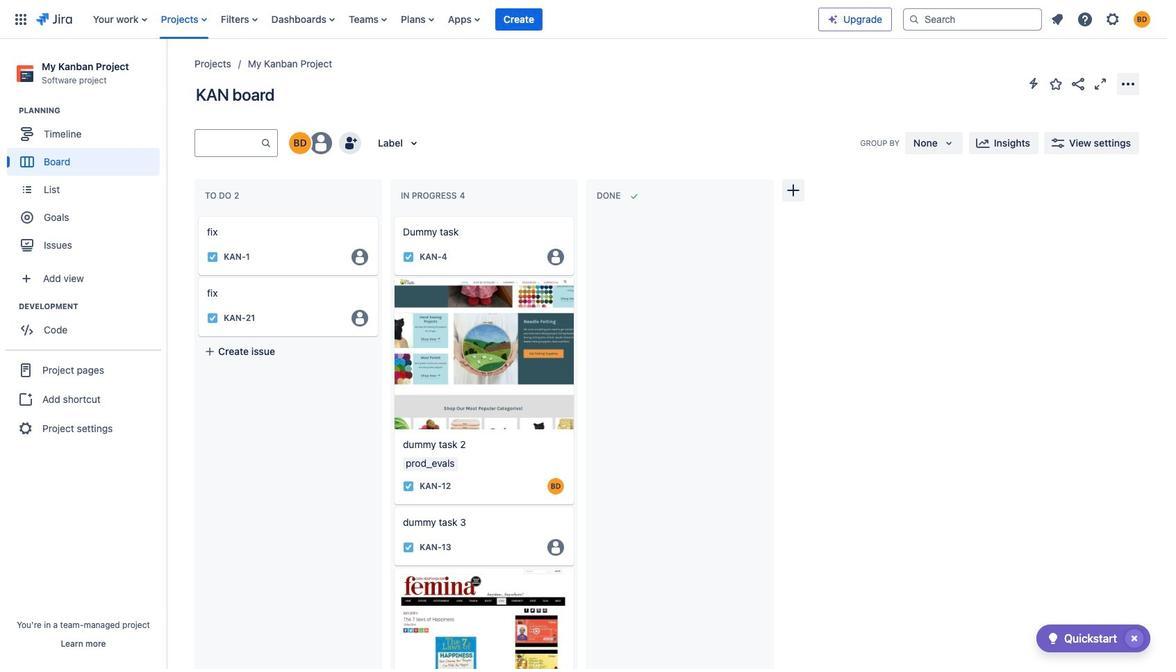 Task type: describe. For each thing, give the bounding box(es) containing it.
to do element
[[205, 190, 242, 201]]

create column image
[[785, 182, 802, 199]]

in progress element
[[401, 190, 468, 201]]

automations menu button icon image
[[1026, 75, 1042, 92]]

your profile and settings image
[[1134, 11, 1151, 27]]

goal image
[[21, 211, 33, 224]]

2 vertical spatial group
[[6, 350, 161, 448]]

view settings image
[[1050, 135, 1067, 151]]

heading for group associated with planning icon
[[19, 105, 166, 116]]

dismiss quickstart image
[[1124, 627, 1146, 650]]

notifications image
[[1049, 11, 1066, 27]]

Search field
[[903, 8, 1042, 30]]

Search this board text field
[[195, 131, 261, 156]]

enter full screen image
[[1092, 75, 1109, 92]]

heading for development image's group
[[19, 301, 166, 312]]

star kan board image
[[1048, 75, 1064, 92]]



Task type: vqa. For each thing, say whether or not it's contained in the screenshot.
the top Task icon Create issue image
yes



Task type: locate. For each thing, give the bounding box(es) containing it.
sidebar element
[[0, 39, 167, 669]]

1 heading from the top
[[19, 105, 166, 116]]

2 heading from the top
[[19, 301, 166, 312]]

settings image
[[1105, 11, 1121, 27]]

jira image
[[36, 11, 72, 27], [36, 11, 72, 27]]

0 vertical spatial heading
[[19, 105, 166, 116]]

heading
[[19, 105, 166, 116], [19, 301, 166, 312]]

planning image
[[2, 102, 19, 119]]

more actions image
[[1120, 75, 1137, 92]]

group for development image
[[7, 301, 166, 348]]

add people image
[[342, 135, 359, 151]]

primary element
[[8, 0, 818, 39]]

task image
[[207, 313, 218, 324]]

0 horizontal spatial list
[[86, 0, 818, 39]]

search image
[[909, 14, 920, 25]]

sidebar navigation image
[[151, 56, 182, 83]]

group for planning icon
[[7, 105, 166, 263]]

group
[[7, 105, 166, 263], [7, 301, 166, 348], [6, 350, 161, 448]]

0 vertical spatial group
[[7, 105, 166, 263]]

list item
[[495, 0, 543, 39]]

list
[[86, 0, 818, 39], [1045, 7, 1159, 32]]

help image
[[1077, 11, 1094, 27]]

1 vertical spatial group
[[7, 301, 166, 348]]

appswitcher icon image
[[13, 11, 29, 27]]

banner
[[0, 0, 1167, 39]]

development image
[[2, 298, 19, 315]]

None search field
[[903, 8, 1042, 30]]

task image
[[207, 252, 218, 263], [403, 252, 414, 263], [403, 481, 414, 492], [403, 542, 414, 553]]

1 horizontal spatial list
[[1045, 7, 1159, 32]]

1 vertical spatial heading
[[19, 301, 166, 312]]

create issue image
[[189, 207, 206, 224], [385, 207, 402, 224], [385, 268, 402, 285], [385, 497, 402, 514]]

create issue image
[[385, 558, 402, 575]]



